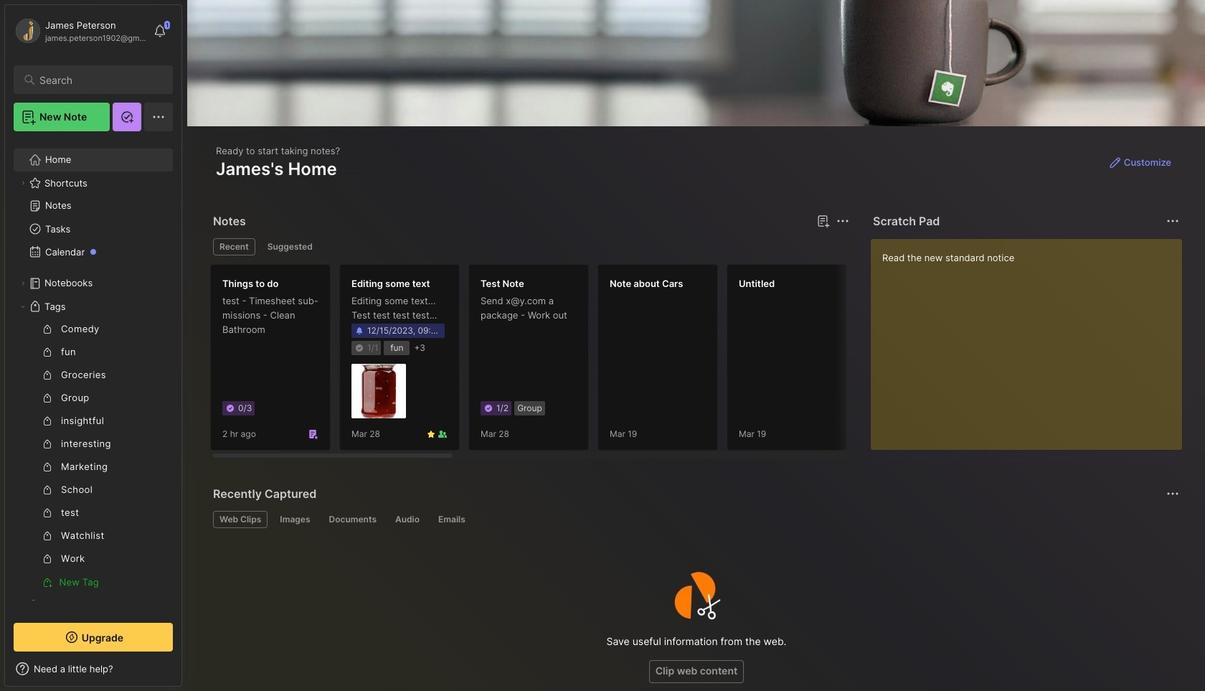 Task type: describe. For each thing, give the bounding box(es) containing it.
1 tab list from the top
[[213, 238, 847, 255]]

expand notebooks image
[[19, 279, 27, 288]]

2 tab list from the top
[[213, 511, 1178, 528]]

click to collapse image
[[181, 665, 192, 682]]

none search field inside main element
[[39, 71, 160, 88]]



Task type: vqa. For each thing, say whether or not it's contained in the screenshot.
Search text box
yes



Task type: locate. For each thing, give the bounding box(es) containing it.
1 vertical spatial tab list
[[213, 511, 1178, 528]]

expand tags image
[[19, 302, 27, 311]]

None search field
[[39, 71, 160, 88]]

0 vertical spatial tab list
[[213, 238, 847, 255]]

More actions field
[[833, 211, 853, 231], [1163, 211, 1183, 231], [1163, 484, 1183, 504]]

group
[[14, 318, 164, 593]]

row group
[[210, 264, 1206, 459]]

tree
[[5, 140, 182, 648]]

WHAT'S NEW field
[[5, 657, 182, 680]]

tree inside main element
[[5, 140, 182, 648]]

Account field
[[14, 17, 146, 45]]

Search text field
[[39, 73, 160, 87]]

Start writing… text field
[[883, 239, 1182, 438]]

more actions image
[[835, 212, 852, 230], [1165, 212, 1182, 230], [1165, 485, 1182, 502]]

thumbnail image
[[352, 364, 406, 419]]

group inside main element
[[14, 318, 164, 593]]

main element
[[0, 0, 187, 691]]

tab list
[[213, 238, 847, 255], [213, 511, 1178, 528]]

tab
[[213, 238, 255, 255], [261, 238, 319, 255], [213, 511, 268, 528], [274, 511, 317, 528], [323, 511, 383, 528], [389, 511, 426, 528], [432, 511, 472, 528]]



